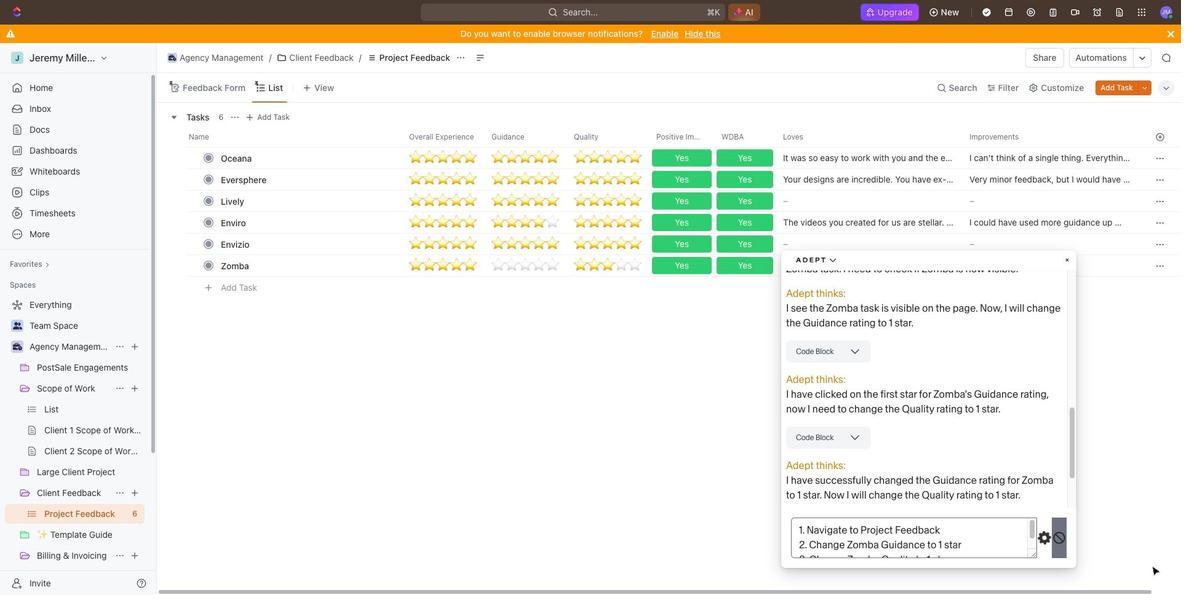 Task type: vqa. For each thing, say whether or not it's contained in the screenshot.
Greg
no



Task type: describe. For each thing, give the bounding box(es) containing it.
2 quality custom field. :3 .of. 5 element from the left
[[588, 259, 601, 273]]

2 set value for guidance custom field element from the left
[[505, 259, 519, 273]]

1 set value for guidance custom field element from the left
[[492, 259, 505, 273]]

jeremy miller's workspace, , element
[[11, 52, 23, 64]]

user group image
[[13, 322, 22, 330]]

business time image
[[168, 55, 176, 61]]

3 quality custom field. :3 .of. 5 element from the left
[[601, 259, 615, 273]]

5 set value for guidance custom field element from the left
[[546, 259, 559, 273]]

4 quality custom field. :3 .of. 5 element from the left
[[615, 259, 628, 273]]

2 guidance custom field. :4 .of. 5 element from the left
[[505, 216, 519, 229]]

1 quality custom field. :3 .of. 5 element from the left
[[574, 259, 588, 273]]

3 set value for guidance custom field element from the left
[[519, 259, 532, 273]]



Task type: locate. For each thing, give the bounding box(es) containing it.
3 guidance custom field. :4 .of. 5 element from the left
[[519, 216, 532, 229]]

5 quality custom field. :3 .of. 5 element from the left
[[628, 259, 642, 273]]

business time image
[[13, 343, 22, 351]]

quality custom field. :3 .of. 5 element
[[574, 259, 588, 273], [588, 259, 601, 273], [601, 259, 615, 273], [615, 259, 628, 273], [628, 259, 642, 273]]

guidance custom field. :5 .of. 5 element
[[492, 151, 505, 165], [505, 151, 519, 165], [519, 151, 532, 165], [532, 151, 546, 165], [546, 151, 559, 165], [492, 173, 505, 186], [505, 173, 519, 186], [519, 173, 532, 186], [532, 173, 546, 186], [546, 173, 559, 186], [492, 194, 505, 208], [505, 194, 519, 208], [519, 194, 532, 208], [532, 194, 546, 208], [546, 194, 559, 208], [492, 237, 505, 251], [505, 237, 519, 251], [519, 237, 532, 251], [532, 237, 546, 251], [546, 237, 559, 251]]

overall experience custom field. :5 .of. 5 element
[[409, 151, 423, 165], [423, 151, 436, 165], [436, 151, 450, 165], [450, 151, 463, 165], [463, 151, 477, 165], [409, 173, 423, 186], [423, 173, 436, 186], [436, 173, 450, 186], [450, 173, 463, 186], [463, 173, 477, 186], [409, 194, 423, 208], [423, 194, 436, 208], [436, 194, 450, 208], [450, 194, 463, 208], [463, 194, 477, 208], [409, 216, 423, 229], [423, 216, 436, 229], [436, 216, 450, 229], [450, 216, 463, 229], [463, 216, 477, 229], [409, 237, 423, 251], [423, 237, 436, 251], [436, 237, 450, 251], [450, 237, 463, 251], [463, 237, 477, 251], [409, 259, 423, 273], [423, 259, 436, 273], [436, 259, 450, 273], [450, 259, 463, 273], [463, 259, 477, 273]]

tree inside 'sidebar' navigation
[[5, 295, 145, 596]]

4 guidance custom field. :4 .of. 5 element from the left
[[532, 216, 546, 229]]

5 guidance custom field. :4 .of. 5 element from the left
[[546, 216, 559, 229]]

tree
[[5, 295, 145, 596]]

guidance custom field. :4 .of. 5 element
[[492, 216, 505, 229], [505, 216, 519, 229], [519, 216, 532, 229], [532, 216, 546, 229], [546, 216, 559, 229]]

quality custom field. :5 .of. 5 element
[[574, 151, 588, 165], [588, 151, 601, 165], [601, 151, 615, 165], [615, 151, 628, 165], [628, 151, 642, 165], [574, 173, 588, 186], [588, 173, 601, 186], [601, 173, 615, 186], [615, 173, 628, 186], [628, 173, 642, 186], [574, 194, 588, 208], [588, 194, 601, 208], [601, 194, 615, 208], [615, 194, 628, 208], [628, 194, 642, 208], [574, 216, 588, 229], [588, 216, 601, 229], [601, 216, 615, 229], [615, 216, 628, 229], [628, 216, 642, 229], [574, 237, 588, 251], [588, 237, 601, 251], [601, 237, 615, 251], [615, 237, 628, 251], [628, 237, 642, 251]]

sidebar navigation
[[0, 43, 159, 596]]

set value for guidance custom field element
[[492, 259, 505, 273], [505, 259, 519, 273], [519, 259, 532, 273], [532, 259, 546, 273], [546, 259, 559, 273]]

4 set value for guidance custom field element from the left
[[532, 259, 546, 273]]

1 guidance custom field. :4 .of. 5 element from the left
[[492, 216, 505, 229]]



